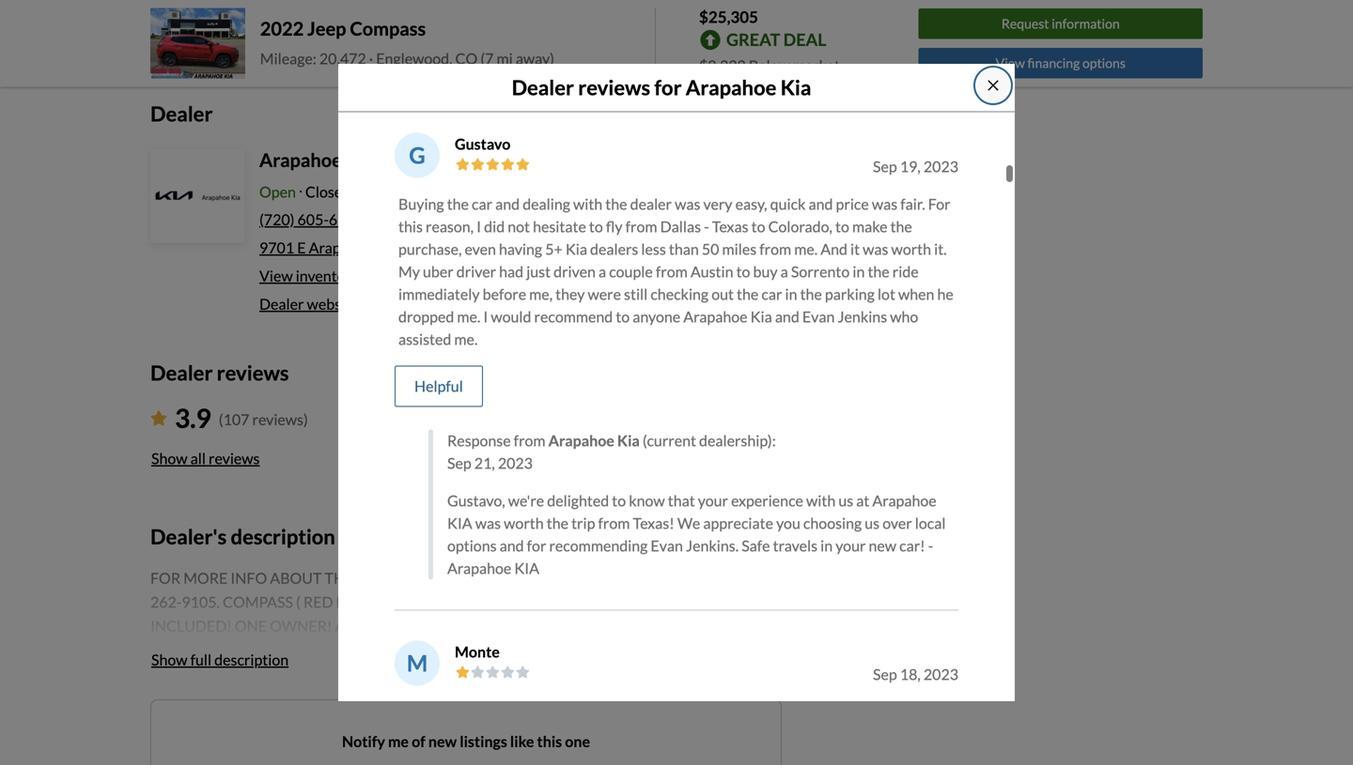 Task type: vqa. For each thing, say whether or not it's contained in the screenshot.
the left FWD
no



Task type: locate. For each thing, give the bounding box(es) containing it.
0 horizontal spatial in
[[785, 285, 797, 304]]

from inside "response from arapahoe kia (current dealership): sep 21, 2023"
[[514, 432, 546, 450]]

listings
[[460, 733, 507, 751]]

unprofessional
[[398, 726, 496, 744]]

1 horizontal spatial view
[[996, 55, 1025, 71]]

2 vertical spatial were
[[449, 749, 483, 766]]

view inventory link
[[259, 267, 359, 285]]

experience
[[731, 492, 804, 510]]

and down the daughter
[[695, 749, 720, 766]]

view for view inventory
[[259, 267, 293, 285]]

1 horizontal spatial -
[[928, 537, 934, 556]]

and down the we're
[[500, 537, 524, 556]]

me
[[388, 733, 409, 751]]

i left would
[[483, 308, 488, 326]]

kia down the we're
[[514, 560, 540, 578]]

- right car!
[[928, 537, 934, 556]]

new down over
[[869, 537, 897, 556]]

seller.
[[150, 41, 179, 55]]

view down 9701
[[259, 267, 293, 285]]

1 horizontal spatial this
[[537, 733, 562, 751]]

lot
[[878, 285, 896, 304]]

are
[[257, 24, 273, 38]]

to down still
[[616, 308, 630, 326]]

0 horizontal spatial car
[[398, 749, 419, 766]]

options
[[1083, 55, 1126, 71], [447, 537, 497, 556]]

the inside *estimated payments are for informational purposes only, and do not represent a financing offer or guarantee of credit from the seller.
[[755, 24, 771, 38]]

0 horizontal spatial view
[[259, 267, 293, 285]]

from down dealer in the left top of the page
[[626, 218, 657, 236]]

dealer up 3.9
[[150, 361, 213, 385]]

options down the gustavo,
[[447, 537, 497, 556]]

3.9
[[175, 403, 211, 434]]

buying
[[398, 195, 444, 213]]

us up choosing
[[839, 492, 854, 510]]

view financing options button
[[919, 48, 1203, 78]]

a inside *estimated payments are for informational purposes only, and do not represent a financing offer or guarantee of credit from the seller.
[[539, 24, 544, 38]]

0 horizontal spatial evan
[[651, 537, 683, 556]]

1 horizontal spatial you
[[776, 515, 801, 533]]

at inside this is what i wrote to the manager of the dealership!  ted your team was rude and unprofessional actually.  myself and my daughter were shocked at the condition of the car you were trying to sell us and the attitude and unprofessionalism we receiv
[[809, 726, 823, 744]]

price
[[836, 195, 869, 213]]

englewood, down only,
[[376, 49, 452, 68]]

0 vertical spatial options
[[1083, 55, 1126, 71]]

kia right 5+
[[566, 240, 587, 259]]

worth
[[891, 240, 931, 259], [504, 515, 544, 533]]

guarantee
[[633, 24, 683, 38]]

0 horizontal spatial at
[[352, 183, 365, 201]]

and down myself
[[587, 749, 612, 766]]

englewood, down reason,
[[400, 239, 476, 257]]

dealership!
[[671, 704, 745, 722]]

sep left the 19,
[[873, 157, 897, 176]]

from inside gustavo, we're delighted to know that your experience with us at arapahoe kia was worth the trip from texas! we appreciate you choosing us over local options and for recommending evan jenkins. safe travels in your new car! - arapahoe kia
[[598, 515, 630, 533]]

a down dealers
[[599, 263, 606, 281]]

evan inside gustavo, we're delighted to know that your experience with us at arapahoe kia was worth the trip from texas! we appreciate you choosing us over local options and for recommending evan jenkins. safe travels in your new car! - arapahoe kia
[[651, 537, 683, 556]]

1 vertical spatial show
[[151, 651, 188, 669]]

for down the we're
[[527, 537, 546, 556]]

0 horizontal spatial a
[[539, 24, 544, 38]]

0 horizontal spatial you
[[422, 749, 446, 766]]

1 vertical spatial with
[[806, 492, 836, 510]]

options down information at the top right of the page
[[1083, 55, 1126, 71]]

us
[[839, 492, 854, 510], [865, 515, 880, 533], [570, 749, 584, 766]]

ride
[[893, 263, 919, 281]]

you down unprofessional
[[422, 749, 446, 766]]

0 vertical spatial you
[[776, 515, 801, 533]]

star image
[[150, 411, 167, 426]]

0 horizontal spatial new
[[428, 733, 457, 751]]

0 horizontal spatial your
[[698, 492, 728, 510]]

2 vertical spatial for
[[527, 537, 546, 556]]

0 vertical spatial with
[[573, 195, 603, 213]]

car up did
[[472, 195, 493, 213]]

from inside *estimated payments are for informational purposes only, and do not represent a financing offer or guarantee of credit from the seller.
[[729, 24, 753, 38]]

sep 19, 2023
[[873, 157, 959, 176]]

reviews up 3.9 (107 reviews)
[[217, 361, 289, 385]]

1 vertical spatial this
[[537, 733, 562, 751]]

to
[[589, 218, 603, 236], [752, 218, 765, 236], [836, 218, 849, 236], [736, 263, 750, 281], [616, 308, 630, 326], [612, 492, 626, 510], [528, 704, 542, 722], [528, 749, 542, 766]]

2 vertical spatial 2023
[[924, 666, 959, 684]]

1 vertical spatial view
[[259, 267, 293, 285]]

dealer website
[[259, 295, 359, 313]]

3.9 (107 reviews)
[[175, 403, 308, 434]]

2023 for g
[[924, 157, 959, 176]]

2 horizontal spatial a
[[781, 263, 788, 281]]

0 horizontal spatial with
[[573, 195, 603, 213]]

1 vertical spatial sep
[[447, 454, 472, 473]]

kia
[[447, 515, 472, 533], [514, 560, 540, 578]]

from right response
[[514, 432, 546, 450]]

monte
[[455, 643, 500, 662]]

the right condition
[[932, 726, 954, 744]]

were left still
[[588, 285, 621, 304]]

of inside *estimated payments are for informational purposes only, and do not represent a financing offer or guarantee of credit from the seller.
[[685, 24, 696, 38]]

with inside gustavo, we're delighted to know that your experience with us at arapahoe kia was worth the trip from texas! we appreciate you choosing us over local options and for recommending evan jenkins. safe travels in your new car! - arapahoe kia
[[806, 492, 836, 510]]

i inside this is what i wrote to the manager of the dealership!  ted your team was rude and unprofessional actually.  myself and my daughter were shocked at the condition of the car you were trying to sell us and the attitude and unprofessionalism we receiv
[[478, 704, 483, 722]]

2 show from the top
[[151, 651, 188, 669]]

0 vertical spatial view
[[996, 55, 1025, 71]]

0 vertical spatial reviews
[[578, 75, 650, 100]]

reviews inside dialog
[[578, 75, 650, 100]]

1 vertical spatial -
[[928, 537, 934, 556]]

sep left 18,
[[873, 666, 897, 684]]

evan down texas!
[[651, 537, 683, 556]]

gustavo, we're delighted to know that your experience with us at arapahoe kia was worth the trip from texas! we appreciate you choosing us over local options and for recommending evan jenkins. safe travels in your new car! - arapahoe kia
[[447, 492, 946, 578]]

(7
[[481, 49, 494, 68]]

dealer for dealer reviews
[[150, 361, 213, 385]]

1 vertical spatial you
[[422, 749, 446, 766]]

recommend
[[534, 308, 613, 326]]

of left credit
[[685, 24, 696, 38]]

dialog
[[338, 64, 1015, 766]]

arapahoe inside buying the car and dealing with the dealer was very easy, quick and price was fair. for this reason, i did not hesitate to fly from dallas - texas to colorado, to make the purchase, even having 5+ kia dealers less than 50 miles from me. and it was worth it. my uber driver had just driven a couple from austin to buy a sorrento in the ride immediately before me, they were still checking out the car in the parking lot when he dropped me. i would recommend to anyone arapahoe kia and evan jenkins who assisted me.
[[684, 308, 748, 326]]

kia down the gustavo,
[[447, 515, 472, 533]]

$2,332
[[699, 56, 746, 75]]

show left all
[[151, 450, 188, 468]]

- up 50
[[704, 218, 709, 236]]

0 vertical spatial new
[[869, 537, 897, 556]]

new down is
[[428, 733, 457, 751]]

2023 for m
[[924, 666, 959, 684]]

dealer for dealer website
[[259, 295, 304, 313]]

kia left (current
[[617, 432, 640, 450]]

2023
[[924, 157, 959, 176], [498, 454, 533, 473], [924, 666, 959, 684]]

i right what
[[478, 704, 483, 722]]

arapahoe
[[686, 75, 777, 100], [259, 149, 342, 171], [309, 239, 373, 257], [684, 308, 748, 326], [549, 432, 615, 450], [873, 492, 937, 510], [447, 560, 512, 578]]

with up choosing
[[806, 492, 836, 510]]

1 vertical spatial reviews
[[217, 361, 289, 385]]

dealer inside dialog
[[512, 75, 574, 100]]

description inside button
[[214, 651, 289, 669]]

mileage:
[[260, 49, 317, 68]]

wrote
[[486, 704, 525, 722]]

for
[[928, 195, 951, 213]]

2 horizontal spatial were
[[716, 726, 750, 744]]

1 horizontal spatial financing
[[1028, 55, 1080, 71]]

options inside gustavo, we're delighted to know that your experience with us at arapahoe kia was worth the trip from texas! we appreciate you choosing us over local options and for recommending evan jenkins. safe travels in your new car! - arapahoe kia
[[447, 537, 497, 556]]

1 vertical spatial car
[[762, 285, 782, 304]]

0 vertical spatial show
[[151, 450, 188, 468]]

options inside button
[[1083, 55, 1126, 71]]

0 vertical spatial were
[[588, 285, 621, 304]]

was left rude
[[844, 704, 870, 722]]

texas!
[[633, 515, 675, 533]]

manager
[[570, 704, 627, 722]]

this up "9701 e arapahoe rd englewood, co 80112"
[[398, 218, 423, 236]]

not up 80112
[[508, 218, 530, 236]]

miles
[[722, 240, 757, 259]]

1 show from the top
[[151, 450, 188, 468]]

2023 right 21,
[[498, 454, 533, 473]]

view inventory
[[259, 267, 359, 285]]

co inside '2022 jeep compass mileage: 20,472 · englewood, co (7 mi away)'
[[455, 49, 478, 68]]

2 vertical spatial in
[[821, 537, 833, 556]]

not inside buying the car and dealing with the dealer was very easy, quick and price was fair. for this reason, i did not hesitate to fly from dallas - texas to colorado, to make the purchase, even having 5+ kia dealers less than 50 miles from me. and it was worth it. my uber driver had just driven a couple from austin to buy a sorrento in the ride immediately before me, they were still checking out the car in the parking lot when he dropped me. i would recommend to anyone arapahoe kia and evan jenkins who assisted me.
[[508, 218, 530, 236]]

deal
[[784, 29, 827, 50]]

evan down parking
[[802, 308, 835, 326]]

for
[[276, 24, 290, 38], [654, 75, 682, 100], [527, 537, 546, 556]]

dealer website link
[[259, 293, 782, 316]]

the up myself
[[545, 704, 567, 722]]

1 horizontal spatial with
[[806, 492, 836, 510]]

1 vertical spatial description
[[214, 651, 289, 669]]

2 vertical spatial reviews
[[209, 450, 260, 468]]

what
[[442, 704, 475, 722]]

new inside gustavo, we're delighted to know that your experience with us at arapahoe kia was worth the trip from texas! we appreciate you choosing us over local options and for recommending evan jenkins. safe travels in your new car! - arapahoe kia
[[869, 537, 897, 556]]

kia inside "response from arapahoe kia (current dealership): sep 21, 2023"
[[617, 432, 640, 450]]

reviews for dealer reviews
[[217, 361, 289, 385]]

0 vertical spatial for
[[276, 24, 290, 38]]

reviews down offer
[[578, 75, 650, 100]]

arapahoe kia link
[[259, 149, 374, 171]]

1 vertical spatial your
[[836, 537, 866, 556]]

a up the away)
[[539, 24, 544, 38]]

1 vertical spatial evan
[[651, 537, 683, 556]]

with up hesitate
[[573, 195, 603, 213]]

arapahoe up delighted
[[549, 432, 615, 450]]

1 horizontal spatial new
[[869, 537, 897, 556]]

0 horizontal spatial co
[[455, 49, 478, 68]]

car down unprofessional
[[398, 749, 419, 766]]

reason,
[[426, 218, 474, 236]]

2 horizontal spatial us
[[865, 515, 880, 533]]

us inside this is what i wrote to the manager of the dealership!  ted your team was rude and unprofessional actually.  myself and my daughter were shocked at the condition of the car you were trying to sell us and the attitude and unprofessionalism we receiv
[[570, 749, 584, 766]]

and
[[434, 24, 452, 38], [495, 195, 520, 213], [809, 195, 833, 213], [775, 308, 800, 326], [500, 537, 524, 556], [906, 704, 931, 722], [603, 726, 628, 744], [587, 749, 612, 766], [695, 749, 720, 766]]

who
[[890, 308, 918, 326]]

0 vertical spatial at
[[352, 183, 365, 201]]

had
[[499, 263, 524, 281]]

1 horizontal spatial evan
[[802, 308, 835, 326]]

financing left offer
[[547, 24, 592, 38]]

open closes at 9:00 pm (720) 605-6531
[[259, 183, 424, 229]]

0 vertical spatial -
[[704, 218, 709, 236]]

dialog containing g
[[338, 64, 1015, 766]]

dealers
[[590, 240, 638, 259]]

gustavo
[[455, 135, 511, 153]]

0 vertical spatial kia
[[447, 515, 472, 533]]

1 vertical spatial not
[[508, 218, 530, 236]]

new
[[869, 537, 897, 556], [428, 733, 457, 751]]

the up the my
[[647, 704, 668, 722]]

0 vertical spatial worth
[[891, 240, 931, 259]]

in down sorrento
[[785, 285, 797, 304]]

from right credit
[[729, 24, 753, 38]]

great
[[727, 29, 780, 50]]

$2,332 below market
[[699, 56, 840, 75]]

dealer down view inventory
[[259, 295, 304, 313]]

to left "fly"
[[589, 218, 603, 236]]

$25,305
[[699, 7, 758, 26]]

this inside buying the car and dealing with the dealer was very easy, quick and price was fair. for this reason, i did not hesitate to fly from dallas - texas to colorado, to make the purchase, even having 5+ kia dealers less than 50 miles from me. and it was worth it. my uber driver had just driven a couple from austin to buy a sorrento in the ride immediately before me, they were still checking out the car in the parking lot when he dropped me. i would recommend to anyone arapahoe kia and evan jenkins who assisted me.
[[398, 218, 423, 236]]

1 horizontal spatial at
[[809, 726, 823, 744]]

(720)
[[259, 210, 295, 229]]

view inside view financing options button
[[996, 55, 1025, 71]]

checking
[[651, 285, 709, 304]]

arapahoe inside "response from arapahoe kia (current dealership): sep 21, 2023"
[[549, 432, 615, 450]]

1 horizontal spatial in
[[821, 537, 833, 556]]

me. down immediately
[[457, 308, 481, 326]]

sorrento
[[791, 263, 850, 281]]

sep for m
[[873, 666, 897, 684]]

1 horizontal spatial options
[[1083, 55, 1126, 71]]

car
[[472, 195, 493, 213], [762, 285, 782, 304], [398, 749, 419, 766]]

1 vertical spatial financing
[[1028, 55, 1080, 71]]

0 vertical spatial englewood,
[[376, 49, 452, 68]]

recommending
[[549, 537, 648, 556]]

purposes
[[362, 24, 407, 38]]

g
[[409, 142, 425, 169]]

response from arapahoe kia (current dealership): sep 21, 2023
[[447, 432, 776, 473]]

financing inside *estimated payments are for informational purposes only, and do not represent a financing offer or guarantee of credit from the seller.
[[547, 24, 592, 38]]

1 vertical spatial 2023
[[498, 454, 533, 473]]

worth down the we're
[[504, 515, 544, 533]]

do
[[454, 24, 467, 38]]

1 vertical spatial in
[[785, 285, 797, 304]]

choosing
[[803, 515, 862, 533]]

less
[[641, 240, 666, 259]]

financing
[[547, 24, 592, 38], [1028, 55, 1080, 71]]

us left over
[[865, 515, 880, 533]]

kia
[[781, 75, 811, 100], [346, 149, 374, 171], [566, 240, 587, 259], [751, 308, 772, 326], [617, 432, 640, 450]]

couple
[[609, 263, 653, 281]]

you up travels
[[776, 515, 801, 533]]

view for view financing options
[[996, 55, 1025, 71]]

request
[[1002, 16, 1049, 32]]

you
[[776, 515, 801, 533], [422, 749, 446, 766]]

to left "know"
[[612, 492, 626, 510]]

1 horizontal spatial for
[[527, 537, 546, 556]]

2 vertical spatial car
[[398, 749, 419, 766]]

show left full
[[151, 651, 188, 669]]

2 vertical spatial at
[[809, 726, 823, 744]]

financing down request information button
[[1028, 55, 1080, 71]]

1 vertical spatial i
[[483, 308, 488, 326]]

from up recommending
[[598, 515, 630, 533]]

1 horizontal spatial worth
[[891, 240, 931, 259]]

safe
[[742, 537, 770, 556]]

0 vertical spatial not
[[469, 24, 486, 38]]

from up buy
[[760, 240, 791, 259]]

arapahoe down out
[[684, 308, 748, 326]]

1 vertical spatial for
[[654, 75, 682, 100]]

to down 'easy,'
[[752, 218, 765, 236]]

2 vertical spatial us
[[570, 749, 584, 766]]

2 vertical spatial sep
[[873, 666, 897, 684]]

and up colorado,
[[809, 195, 833, 213]]

1 vertical spatial were
[[716, 726, 750, 744]]

to up actually.
[[528, 704, 542, 722]]

1 vertical spatial at
[[856, 492, 870, 510]]

reviews right all
[[209, 450, 260, 468]]

1 vertical spatial us
[[865, 515, 880, 533]]

- inside gustavo, we're delighted to know that your experience with us at arapahoe kia was worth the trip from texas! we appreciate you choosing us over local options and for recommending evan jenkins. safe travels in your new car! - arapahoe kia
[[928, 537, 934, 556]]

0 vertical spatial us
[[839, 492, 854, 510]]

show full description button
[[150, 640, 290, 681]]

0 horizontal spatial were
[[449, 749, 483, 766]]

this right like
[[537, 733, 562, 751]]

were down unprofessional
[[449, 749, 483, 766]]

1 horizontal spatial your
[[775, 704, 805, 722]]

was down the gustavo,
[[475, 515, 501, 533]]

2 horizontal spatial at
[[856, 492, 870, 510]]

*estimated payments are for informational purposes only, and do not represent a financing offer or guarantee of credit from the seller.
[[150, 24, 771, 55]]

0 vertical spatial car
[[472, 195, 493, 213]]

0 horizontal spatial not
[[469, 24, 486, 38]]

0 vertical spatial 2023
[[924, 157, 959, 176]]

and left do on the top of page
[[434, 24, 452, 38]]

anyone
[[633, 308, 681, 326]]

0 horizontal spatial this
[[398, 218, 423, 236]]

1 horizontal spatial co
[[479, 239, 502, 257]]

the down sorrento
[[800, 285, 822, 304]]

car down buy
[[762, 285, 782, 304]]

0 horizontal spatial us
[[570, 749, 584, 766]]

0 vertical spatial your
[[698, 492, 728, 510]]

0 horizontal spatial for
[[276, 24, 290, 38]]

m
[[407, 650, 428, 677]]

in down choosing
[[821, 537, 833, 556]]

did
[[484, 218, 505, 236]]

co down did
[[479, 239, 502, 257]]

for right are
[[276, 24, 290, 38]]

at inside open closes at 9:00 pm (720) 605-6531
[[352, 183, 365, 201]]

worth up ride
[[891, 240, 931, 259]]

jenkins.
[[686, 537, 739, 556]]

in
[[853, 263, 865, 281], [785, 285, 797, 304], [821, 537, 833, 556]]

2023 right the 19,
[[924, 157, 959, 176]]

immediately
[[398, 285, 480, 304]]

1 horizontal spatial not
[[508, 218, 530, 236]]

0 vertical spatial this
[[398, 218, 423, 236]]

was inside gustavo, we're delighted to know that your experience with us at arapahoe kia was worth the trip from texas! we appreciate you choosing us over local options and for recommending evan jenkins. safe travels in your new car! - arapahoe kia
[[475, 515, 501, 533]]

at left 9:00
[[352, 183, 365, 201]]

your down choosing
[[836, 537, 866, 556]]

2023 inside "response from arapahoe kia (current dealership): sep 21, 2023"
[[498, 454, 533, 473]]

website
[[307, 295, 359, 313]]

i left did
[[477, 218, 481, 236]]

at up choosing
[[856, 492, 870, 510]]

5+
[[545, 240, 563, 259]]

2022 jeep compass image
[[150, 8, 245, 79]]

or
[[620, 24, 631, 38]]

over
[[883, 515, 912, 533]]

not right do on the top of page
[[469, 24, 486, 38]]

and down buy
[[775, 308, 800, 326]]

out
[[712, 285, 734, 304]]

dealer for dealer
[[150, 102, 213, 126]]

reviews
[[578, 75, 650, 100], [217, 361, 289, 385], [209, 450, 260, 468]]

inventory
[[296, 267, 359, 285]]

0 vertical spatial evan
[[802, 308, 835, 326]]



Task type: describe. For each thing, give the bounding box(es) containing it.
dealer for dealer reviews for arapahoe kia
[[512, 75, 574, 100]]

they
[[556, 285, 585, 304]]

ted
[[748, 704, 772, 722]]

arapahoe up "open" at the top left
[[259, 149, 342, 171]]

0 vertical spatial i
[[477, 218, 481, 236]]

from up checking
[[656, 263, 688, 281]]

arapahoe down the gustavo,
[[447, 560, 512, 578]]

with inside buying the car and dealing with the dealer was very easy, quick and price was fair. for this reason, i did not hesitate to fly from dallas - texas to colorado, to make the purchase, even having 5+ kia dealers less than 50 miles from me. and it was worth it. my uber driver had just driven a couple from austin to buy a sorrento in the ride immediately before me, they were still checking out the car in the parking lot when he dropped me. i would recommend to anyone arapahoe kia and evan jenkins who assisted me.
[[573, 195, 603, 213]]

0 horizontal spatial kia
[[447, 515, 472, 533]]

unprofessionalism
[[722, 749, 843, 766]]

the down fair.
[[891, 218, 912, 236]]

*estimated
[[150, 24, 205, 38]]

trip
[[571, 515, 595, 533]]

helpful button
[[395, 366, 483, 407]]

before
[[483, 285, 526, 304]]

and inside gustavo, we're delighted to know that your experience with us at arapahoe kia was worth the trip from texas! we appreciate you choosing us over local options and for recommending evan jenkins. safe travels in your new car! - arapahoe kia
[[500, 537, 524, 556]]

travels
[[773, 537, 818, 556]]

the right out
[[737, 285, 759, 304]]

you inside this is what i wrote to the manager of the dealership!  ted your team was rude and unprofessional actually.  myself and my daughter were shocked at the condition of the car you were trying to sell us and the attitude and unprofessionalism we receiv
[[422, 749, 446, 766]]

worth inside buying the car and dealing with the dealer was very easy, quick and price was fair. for this reason, i did not hesitate to fly from dallas - texas to colorado, to make the purchase, even having 5+ kia dealers less than 50 miles from me. and it was worth it. my uber driver had just driven a couple from austin to buy a sorrento in the ride immediately before me, they were still checking out the car in the parking lot when he dropped me. i would recommend to anyone arapahoe kia and evan jenkins who assisted me.
[[891, 240, 931, 259]]

austin
[[691, 263, 734, 281]]

dealer's description
[[150, 525, 335, 549]]

we're
[[508, 492, 544, 510]]

(current
[[643, 432, 696, 450]]

at inside gustavo, we're delighted to know that your experience with us at arapahoe kia was worth the trip from texas! we appreciate you choosing us over local options and for recommending evan jenkins. safe travels in your new car! - arapahoe kia
[[856, 492, 870, 510]]

the up "fly"
[[606, 195, 627, 213]]

2 vertical spatial me.
[[454, 330, 478, 349]]

19,
[[900, 157, 921, 176]]

make
[[852, 218, 888, 236]]

the down the my
[[615, 749, 636, 766]]

(720) 605-6531 link
[[259, 210, 364, 229]]

2 horizontal spatial for
[[654, 75, 682, 100]]

your inside this is what i wrote to the manager of the dealership!  ted your team was rude and unprofessional actually.  myself and my daughter were shocked at the condition of the car you were trying to sell us and the attitude and unprofessionalism we receiv
[[775, 704, 805, 722]]

information
[[1052, 16, 1120, 32]]

50
[[702, 240, 719, 259]]

this
[[398, 704, 426, 722]]

1 vertical spatial new
[[428, 733, 457, 751]]

reviews for dealer reviews for arapahoe kia
[[578, 75, 650, 100]]

he
[[938, 285, 954, 304]]

rude
[[873, 704, 903, 722]]

mi
[[497, 49, 513, 68]]

when
[[898, 285, 935, 304]]

80112
[[505, 239, 548, 257]]

credit
[[698, 24, 727, 38]]

in inside gustavo, we're delighted to know that your experience with us at arapahoe kia was worth the trip from texas! we appreciate you choosing us over local options and for recommending evan jenkins. safe travels in your new car! - arapahoe kia
[[821, 537, 833, 556]]

for inside *estimated payments are for informational purposes only, and do not represent a financing offer or guarantee of credit from the seller.
[[276, 24, 290, 38]]

of right me
[[412, 733, 426, 751]]

show for dealer
[[151, 450, 188, 468]]

kia up 9:00
[[346, 149, 374, 171]]

of right condition
[[915, 726, 929, 744]]

dealership):
[[699, 432, 776, 450]]

of up the my
[[630, 704, 644, 722]]

request information button
[[919, 9, 1203, 39]]

is
[[429, 704, 439, 722]]

and inside *estimated payments are for informational purposes only, and do not represent a financing offer or guarantee of credit from the seller.
[[434, 24, 452, 38]]

0 vertical spatial me.
[[794, 240, 818, 259]]

just
[[526, 263, 551, 281]]

open
[[259, 183, 296, 201]]

was up 'dallas'
[[675, 195, 701, 213]]

arapahoe kia image
[[152, 151, 242, 241]]

having
[[499, 240, 542, 259]]

pm
[[401, 183, 424, 201]]

represent
[[488, 24, 537, 38]]

1 vertical spatial englewood,
[[400, 239, 476, 257]]

buying the car and dealing with the dealer was very easy, quick and price was fair. for this reason, i did not hesitate to fly from dallas - texas to colorado, to make the purchase, even having 5+ kia dealers less than 50 miles from me. and it was worth it. my uber driver had just driven a couple from austin to buy a sorrento in the ride immediately before me, they were still checking out the car in the parking lot when he dropped me. i would recommend to anyone arapahoe kia and evan jenkins who assisted me.
[[398, 195, 954, 349]]

myself
[[556, 726, 600, 744]]

2 horizontal spatial car
[[762, 285, 782, 304]]

and left the my
[[603, 726, 628, 744]]

arapahoe down $2,332
[[686, 75, 777, 100]]

notify
[[342, 733, 385, 751]]

payments
[[207, 24, 255, 38]]

view financing options
[[996, 55, 1126, 71]]

the up reason,
[[447, 195, 469, 213]]

1 horizontal spatial a
[[599, 263, 606, 281]]

evan inside buying the car and dealing with the dealer was very easy, quick and price was fair. for this reason, i did not hesitate to fly from dallas - texas to colorado, to make the purchase, even having 5+ kia dealers less than 50 miles from me. and it was worth it. my uber driver had just driven a couple from austin to buy a sorrento in the ride immediately before me, they were still checking out the car in the parking lot when he dropped me. i would recommend to anyone arapahoe kia and evan jenkins who assisted me.
[[802, 308, 835, 326]]

than
[[669, 240, 699, 259]]

the inside gustavo, we're delighted to know that your experience with us at arapahoe kia was worth the trip from texas! we appreciate you choosing us over local options and for recommending evan jenkins. safe travels in your new car! - arapahoe kia
[[547, 515, 569, 533]]

to inside gustavo, we're delighted to know that your experience with us at arapahoe kia was worth the trip from texas! we appreciate you choosing us over local options and for recommending evan jenkins. safe travels in your new car! - arapahoe kia
[[612, 492, 626, 510]]

was right it
[[863, 240, 889, 259]]

dropped
[[398, 308, 454, 326]]

appreciate
[[703, 515, 773, 533]]

my
[[631, 726, 650, 744]]

1 horizontal spatial car
[[472, 195, 493, 213]]

and
[[821, 240, 848, 259]]

e
[[297, 239, 306, 257]]

- inside buying the car and dealing with the dealer was very easy, quick and price was fair. for this reason, i did not hesitate to fly from dallas - texas to colorado, to make the purchase, even having 5+ kia dealers less than 50 miles from me. and it was worth it. my uber driver had just driven a couple from austin to buy a sorrento in the ride immediately before me, they were still checking out the car in the parking lot when he dropped me. i would recommend to anyone arapahoe kia and evan jenkins who assisted me.
[[704, 218, 709, 236]]

18,
[[900, 666, 921, 684]]

colorado,
[[768, 218, 833, 236]]

sep 18, 2023
[[873, 666, 959, 684]]

worth inside gustavo, we're delighted to know that your experience with us at arapahoe kia was worth the trip from texas! we appreciate you choosing us over local options and for recommending evan jenkins. safe travels in your new car! - arapahoe kia
[[504, 515, 544, 533]]

this is what i wrote to the manager of the dealership!  ted your team was rude and unprofessional actually.  myself and my daughter were shocked at the condition of the car you were trying to sell us and the attitude and unprofessionalism we receiv
[[398, 704, 958, 766]]

know
[[629, 492, 665, 510]]

was up make
[[872, 195, 898, 213]]

below
[[749, 56, 790, 75]]

response
[[447, 432, 511, 450]]

9701
[[259, 239, 294, 257]]

not inside *estimated payments are for informational purposes only, and do not represent a financing offer or guarantee of credit from the seller.
[[469, 24, 486, 38]]

2 horizontal spatial your
[[836, 537, 866, 556]]

englewood, inside '2022 jeep compass mileage: 20,472 · englewood, co (7 mi away)'
[[376, 49, 452, 68]]

great deal
[[727, 29, 827, 50]]

dealer's
[[150, 525, 227, 549]]

would
[[491, 308, 531, 326]]

jenkins
[[838, 308, 887, 326]]

car inside this is what i wrote to the manager of the dealership!  ted your team was rude and unprofessional actually.  myself and my daughter were shocked at the condition of the car you were trying to sell us and the attitude and unprofessionalism we receiv
[[398, 749, 419, 766]]

arapahoe up over
[[873, 492, 937, 510]]

0 vertical spatial description
[[231, 525, 335, 549]]

the down team
[[826, 726, 847, 744]]

assisted
[[398, 330, 451, 349]]

actually.
[[499, 726, 553, 744]]

for inside gustavo, we're delighted to know that your experience with us at arapahoe kia was worth the trip from texas! we appreciate you choosing us over local options and for recommending evan jenkins. safe travels in your new car! - arapahoe kia
[[527, 537, 546, 556]]

still
[[624, 285, 648, 304]]

you inside gustavo, we're delighted to know that your experience with us at arapahoe kia was worth the trip from texas! we appreciate you choosing us over local options and for recommending evan jenkins. safe travels in your new car! - arapahoe kia
[[776, 515, 801, 533]]

were inside buying the car and dealing with the dealer was very easy, quick and price was fair. for this reason, i did not hesitate to fly from dallas - texas to colorado, to make the purchase, even having 5+ kia dealers less than 50 miles from me. and it was worth it. my uber driver had just driven a couple from austin to buy a sorrento in the ride immediately before me, they were still checking out the car in the parking lot when he dropped me. i would recommend to anyone arapahoe kia and evan jenkins who assisted me.
[[588, 285, 621, 304]]

6531
[[329, 210, 364, 229]]

to left buy
[[736, 263, 750, 281]]

and right rude
[[906, 704, 931, 722]]

arapahoe down 6531
[[309, 239, 373, 257]]

1 vertical spatial me.
[[457, 308, 481, 326]]

·
[[369, 49, 373, 68]]

2022 jeep compass mileage: 20,472 · englewood, co (7 mi away)
[[260, 17, 554, 68]]

it.
[[934, 240, 947, 259]]

1 horizontal spatial kia
[[514, 560, 540, 578]]

trying
[[485, 749, 525, 766]]

kia down buy
[[751, 308, 772, 326]]

show all reviews button
[[150, 438, 261, 480]]

the up lot
[[868, 263, 890, 281]]

show for dealer's
[[151, 651, 188, 669]]

and up did
[[495, 195, 520, 213]]

market
[[793, 56, 840, 75]]

close modal dealer reviews for arapahoe kia image
[[986, 78, 1001, 93]]

shocked
[[753, 726, 806, 744]]

texas
[[712, 218, 749, 236]]

to up and
[[836, 218, 849, 236]]

reviews inside button
[[209, 450, 260, 468]]

very
[[703, 195, 733, 213]]

kia down market
[[781, 75, 811, 100]]

closes
[[305, 183, 349, 201]]

sep inside "response from arapahoe kia (current dealership): sep 21, 2023"
[[447, 454, 472, 473]]

sep for g
[[873, 157, 897, 176]]

compass
[[350, 17, 426, 40]]

1 horizontal spatial us
[[839, 492, 854, 510]]

easy,
[[735, 195, 767, 213]]

to left "sell"
[[528, 749, 542, 766]]

arapahoe kia
[[259, 149, 374, 171]]

financing inside button
[[1028, 55, 1080, 71]]

was inside this is what i wrote to the manager of the dealership!  ted your team was rude and unprofessional actually.  myself and my daughter were shocked at the condition of the car you were trying to sell us and the attitude and unprofessionalism we receiv
[[844, 704, 870, 722]]

2 horizontal spatial in
[[853, 263, 865, 281]]



